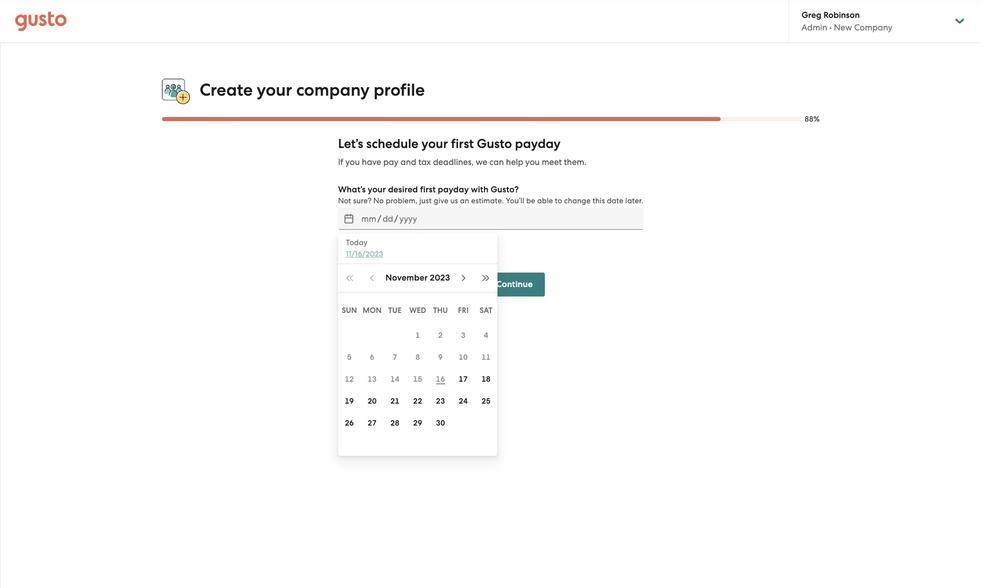 Task type: locate. For each thing, give the bounding box(es) containing it.
0 horizontal spatial your
[[257, 80, 292, 100]]

0 horizontal spatial you
[[345, 157, 360, 167]]

16 button
[[429, 368, 452, 390]]

first inside what's your desired first payday with gusto? not sure? no problem, just give us an estimate. you'll be able to change this date later.
[[420, 185, 436, 195]]

if you have pay and tax deadlines, we can help you meet them.
[[338, 157, 587, 167]]

1 horizontal spatial /
[[394, 214, 398, 224]]

your up no
[[368, 185, 386, 195]]

0 vertical spatial first
[[451, 136, 474, 152]]

profile
[[374, 80, 425, 100]]

1 vertical spatial payday
[[438, 185, 469, 195]]

gusto?
[[491, 185, 519, 195]]

/
[[378, 214, 381, 224], [394, 214, 398, 224]]

with
[[471, 185, 489, 195]]

what's
[[338, 185, 366, 195]]

22 button
[[406, 390, 429, 412]]

16
[[436, 375, 445, 384]]

88%
[[805, 115, 820, 124]]

cell
[[338, 325, 361, 347], [475, 412, 498, 434]]

27
[[368, 419, 377, 428]]

0 horizontal spatial cell
[[338, 325, 361, 347]]

them.
[[564, 157, 587, 167]]

0 horizontal spatial /
[[378, 214, 381, 224]]

later.
[[626, 197, 644, 206]]

payday inside what's your desired first payday with gusto? not sure? no problem, just give us an estimate. you'll be able to change this date later.
[[438, 185, 469, 195]]

1 / from the left
[[378, 214, 381, 224]]

20 button
[[361, 390, 384, 412]]

give
[[434, 197, 449, 206]]

11 button
[[475, 347, 498, 368]]

24 button
[[452, 390, 475, 412]]

21 button
[[384, 390, 406, 412]]

23 button
[[429, 390, 452, 412]]

Month (mm) field
[[360, 211, 378, 227]]

you right help
[[525, 157, 540, 167]]

2 vertical spatial your
[[368, 185, 386, 195]]

28 button
[[384, 412, 406, 434]]

today
[[346, 238, 368, 247]]

5 button
[[338, 347, 361, 368]]

23
[[436, 397, 445, 406]]

your up "tax"
[[422, 136, 448, 152]]

your for desired
[[368, 185, 386, 195]]

18 button
[[475, 368, 498, 390]]

0 vertical spatial cell
[[338, 325, 361, 347]]

payday up us
[[438, 185, 469, 195]]

1
[[416, 331, 420, 340]]

let's
[[338, 136, 363, 152]]

2 button
[[429, 325, 452, 347]]

november
[[386, 273, 428, 283]]

26 button
[[338, 412, 361, 434]]

2 / from the left
[[394, 214, 398, 224]]

1 vertical spatial first
[[420, 185, 436, 195]]

to
[[555, 197, 562, 206]]

30
[[436, 419, 445, 428]]

2023
[[430, 273, 450, 283]]

0 vertical spatial your
[[257, 80, 292, 100]]

25 button
[[475, 390, 498, 412]]

your
[[257, 80, 292, 100], [422, 136, 448, 152], [368, 185, 386, 195]]

0 horizontal spatial first
[[420, 185, 436, 195]]

schedule
[[366, 136, 419, 152]]

4
[[484, 331, 488, 340]]

1 horizontal spatial first
[[451, 136, 474, 152]]

1 button
[[406, 325, 429, 347]]

payday
[[515, 136, 561, 152], [438, 185, 469, 195]]

thu
[[433, 306, 448, 315]]

12
[[345, 375, 354, 384]]

cell up 5 on the left bottom
[[338, 325, 361, 347]]

your inside what's your desired first payday with gusto? not sure? no problem, just give us an estimate. you'll be able to change this date later.
[[368, 185, 386, 195]]

wed
[[409, 306, 426, 315]]

1 vertical spatial your
[[422, 136, 448, 152]]

14
[[390, 375, 400, 384]]

13 button
[[361, 368, 384, 390]]

sure?
[[353, 197, 372, 206]]

back
[[444, 279, 463, 290]]

29
[[413, 419, 422, 428]]

1 horizontal spatial cell
[[475, 412, 498, 434]]

1 horizontal spatial your
[[368, 185, 386, 195]]

cell down 25
[[475, 412, 498, 434]]

company
[[296, 80, 370, 100]]

/ down no
[[378, 214, 381, 224]]

you
[[345, 157, 360, 167], [525, 157, 540, 167]]

28
[[390, 419, 400, 428]]

just
[[419, 197, 432, 206]]

able
[[537, 197, 553, 206]]

10
[[459, 353, 468, 362]]

first up just on the left of page
[[420, 185, 436, 195]]

we
[[476, 157, 487, 167]]

15
[[413, 375, 422, 384]]

11
[[482, 353, 491, 362]]

1 vertical spatial cell
[[475, 412, 498, 434]]

have
[[362, 157, 381, 167]]

if
[[338, 157, 343, 167]]

first up if you have pay and tax deadlines, we can help you meet them.
[[451, 136, 474, 152]]

choose date dialog
[[338, 234, 498, 456]]

21
[[390, 397, 400, 406]]

pay
[[383, 157, 399, 167]]

problem,
[[386, 197, 417, 206]]

13
[[368, 375, 377, 384]]

/ down problem, on the top left
[[394, 214, 398, 224]]

22
[[413, 397, 422, 406]]

0 horizontal spatial payday
[[438, 185, 469, 195]]

you right if on the top left of the page
[[345, 157, 360, 167]]

let's schedule your first gusto payday
[[338, 136, 561, 152]]

your right create
[[257, 80, 292, 100]]

gusto
[[477, 136, 512, 152]]

payday up meet
[[515, 136, 561, 152]]

first for payday
[[420, 185, 436, 195]]

0 vertical spatial payday
[[515, 136, 561, 152]]

1 horizontal spatial you
[[525, 157, 540, 167]]



Task type: describe. For each thing, give the bounding box(es) containing it.
27 button
[[361, 412, 384, 434]]

tue
[[388, 306, 402, 315]]

tax
[[418, 157, 431, 167]]

Day (dd) field
[[381, 211, 394, 227]]

26
[[345, 419, 354, 428]]

help
[[506, 157, 523, 167]]

20
[[368, 397, 377, 406]]

3 button
[[452, 325, 475, 347]]

greg robinson admin • new company
[[802, 10, 893, 32]]

meet
[[542, 157, 562, 167]]

19
[[345, 397, 354, 406]]

1 you from the left
[[345, 157, 360, 167]]

6 button
[[361, 347, 384, 368]]

1 horizontal spatial payday
[[515, 136, 561, 152]]

what's your desired first payday with gusto? not sure? no problem, just give us an estimate. you'll be able to change this date later.
[[338, 185, 644, 206]]

9
[[438, 353, 443, 362]]

29 button
[[406, 412, 429, 434]]

9 button
[[429, 347, 452, 368]]

be
[[526, 197, 535, 206]]

17
[[459, 375, 468, 384]]

fri
[[458, 306, 469, 315]]

create
[[200, 80, 253, 100]]

Year (yyyy) field
[[398, 211, 418, 227]]

15 button
[[406, 368, 429, 390]]

10 button
[[452, 347, 475, 368]]

and
[[401, 157, 416, 167]]

7 button
[[384, 347, 406, 368]]

6
[[370, 353, 374, 362]]

4 button
[[475, 325, 498, 347]]

november 2023 element
[[386, 272, 450, 284]]

first for gusto
[[451, 136, 474, 152]]

2
[[438, 331, 443, 340]]

estimate.
[[471, 197, 504, 206]]

14 button
[[384, 368, 406, 390]]

robinson
[[824, 10, 860, 20]]

new
[[834, 22, 852, 32]]

back link
[[432, 273, 475, 297]]

an
[[460, 197, 469, 206]]

25
[[482, 397, 491, 406]]

18
[[482, 375, 491, 384]]

mon
[[363, 306, 382, 315]]

7
[[393, 353, 397, 362]]

date
[[607, 197, 624, 206]]

greg
[[802, 10, 822, 20]]

us
[[450, 197, 458, 206]]

create your company profile
[[200, 80, 425, 100]]

company
[[854, 22, 893, 32]]

november 2023
[[386, 273, 450, 283]]

not
[[338, 197, 351, 206]]

3
[[461, 331, 466, 340]]

12 button
[[338, 368, 361, 390]]

you'll
[[506, 197, 524, 206]]

2 you from the left
[[525, 157, 540, 167]]

5
[[347, 353, 352, 362]]

•
[[830, 22, 832, 32]]

sat
[[480, 306, 493, 315]]

november 2023 grid
[[338, 297, 498, 456]]

8
[[416, 353, 420, 362]]

home image
[[15, 11, 67, 31]]

17 button
[[452, 368, 475, 390]]

deadlines,
[[433, 157, 474, 167]]

admin
[[802, 22, 827, 32]]

your for company
[[257, 80, 292, 100]]

24
[[459, 397, 468, 406]]

30 button
[[429, 412, 452, 434]]

19 button
[[338, 390, 361, 412]]

continue button
[[484, 273, 545, 297]]

2 horizontal spatial your
[[422, 136, 448, 152]]

8 button
[[406, 347, 429, 368]]

desired
[[388, 185, 418, 195]]

this
[[593, 197, 605, 206]]



Task type: vqa. For each thing, say whether or not it's contained in the screenshot.
the left Assign
no



